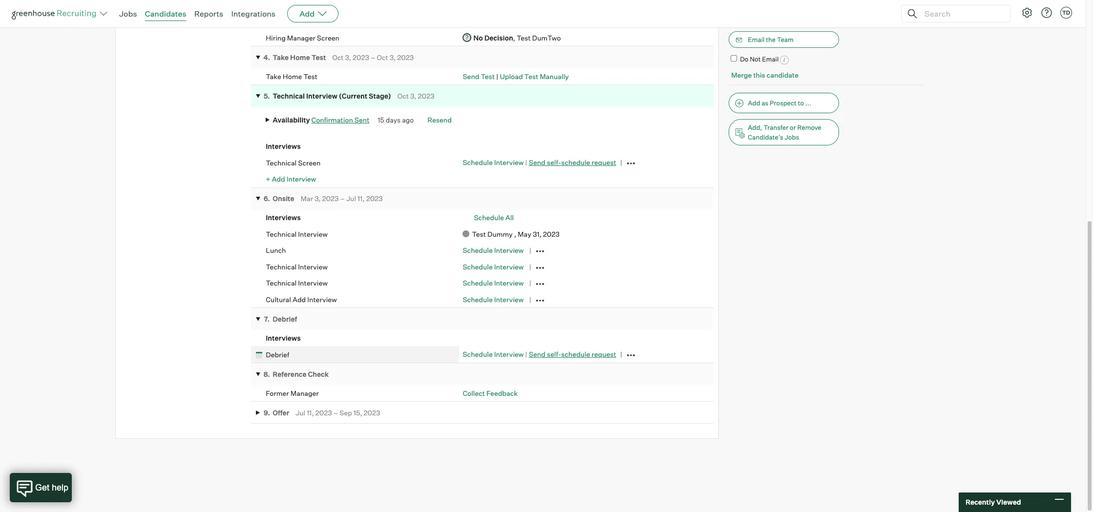 Task type: locate. For each thing, give the bounding box(es) containing it.
1 vertical spatial schedule
[[561, 350, 590, 359]]

1 horizontal spatial jul
[[346, 195, 356, 203]]

1 interviews from the top
[[266, 0, 301, 9]]

configure image
[[1022, 7, 1033, 19]]

schedule interview
[[463, 246, 524, 255], [463, 263, 524, 271], [463, 279, 524, 287], [463, 295, 524, 304]]

home
[[290, 53, 310, 61], [283, 72, 302, 81]]

31,
[[533, 230, 542, 238]]

add left as
[[748, 99, 760, 107]]

1 horizontal spatial 11,
[[358, 195, 365, 203]]

1 vertical spatial manager
[[291, 389, 319, 398]]

schedule interview link
[[463, 158, 524, 167], [463, 246, 524, 255], [463, 263, 524, 271], [463, 279, 524, 287], [463, 295, 524, 304], [463, 350, 524, 359]]

screen up 4. take home test oct 3, 2023 – oct 3, 2023
[[317, 33, 340, 42]]

2 vertical spatial –
[[334, 409, 338, 417]]

0 vertical spatial 11,
[[358, 195, 365, 203]]

2023
[[353, 53, 369, 61], [397, 53, 414, 61], [418, 92, 435, 100], [322, 195, 339, 203], [366, 195, 383, 203], [543, 230, 560, 238], [315, 409, 332, 417], [364, 409, 380, 417]]

1 vertical spatial jobs
[[785, 133, 799, 141]]

cultural add interview
[[266, 295, 337, 304]]

oct up "stage)"
[[377, 53, 388, 61]]

technical interview up 'cultural add interview'
[[266, 279, 328, 287]]

technical up lunch
[[266, 230, 297, 238]]

stage)
[[369, 92, 391, 100]]

0 horizontal spatial 11,
[[307, 409, 314, 417]]

add up hiring manager screen
[[300, 9, 315, 19]]

take down 4.
[[266, 72, 281, 81]]

11,
[[358, 195, 365, 203], [307, 409, 314, 417]]

1 vertical spatial jul
[[296, 409, 305, 417]]

1 vertical spatial request
[[592, 350, 616, 359]]

0 vertical spatial technical interview
[[266, 230, 328, 238]]

(current
[[339, 92, 367, 100]]

2 self- from the top
[[547, 350, 561, 359]]

2 send self-schedule request link from the top
[[529, 350, 616, 359]]

jobs inside add, transfer or remove candidate's jobs
[[785, 133, 799, 141]]

5.
[[264, 92, 270, 100]]

...
[[806, 99, 811, 107]]

0 vertical spatial jobs
[[119, 9, 137, 19]]

0 vertical spatial jul
[[346, 195, 356, 203]]

candidates
[[145, 9, 186, 19]]

, left dumtwo
[[513, 33, 515, 42]]

– up "stage)"
[[371, 53, 375, 61]]

screen up hiring manager screen
[[297, 17, 320, 25]]

jobs link
[[119, 9, 137, 19]]

– right the 'mar'
[[340, 195, 345, 203]]

6.
[[264, 195, 270, 203]]

2 schedule from the top
[[561, 350, 590, 359]]

schedule interview for fifth schedule interview link from the top of the page
[[463, 295, 524, 304]]

1 vertical spatial ,
[[514, 230, 516, 238]]

| for first schedule interview link from the top of the page
[[525, 158, 527, 167]]

0 vertical spatial self-
[[547, 158, 561, 167]]

– left sep
[[334, 409, 338, 417]]

1 schedule interview link from the top
[[463, 158, 524, 167]]

1 vertical spatial send
[[529, 158, 546, 167]]

1 vertical spatial home
[[283, 72, 302, 81]]

hiring
[[266, 33, 286, 42]]

0 vertical spatial manager
[[287, 33, 316, 42]]

self-
[[547, 158, 561, 167], [547, 350, 561, 359]]

oct up 5. technical interview (current stage)
[[332, 53, 344, 61]]

email the team button
[[729, 31, 839, 48]]

, left may
[[514, 230, 516, 238]]

Do Not Email checkbox
[[731, 55, 737, 61]]

1 horizontal spatial jobs
[[785, 133, 799, 141]]

technical interview down lunch
[[266, 263, 328, 271]]

0 vertical spatial schedule interview | send self-schedule request
[[463, 158, 616, 167]]

lunch
[[266, 246, 286, 255]]

email inside "button"
[[748, 36, 765, 43]]

send self-schedule request link
[[529, 158, 616, 167], [529, 350, 616, 359]]

0 horizontal spatial jobs
[[119, 9, 137, 19]]

2 vertical spatial technical interview
[[266, 279, 328, 287]]

schedule for 4th schedule interview link from the top of the page
[[463, 279, 493, 287]]

ago
[[402, 116, 414, 124]]

add inside popup button
[[300, 9, 315, 19]]

send test | upload test manually
[[463, 72, 569, 81]]

interviews down onsite
[[266, 214, 301, 222]]

jul right offer
[[296, 409, 305, 417]]

add, transfer or remove candidate's jobs
[[748, 124, 822, 141]]

0 vertical spatial request
[[592, 158, 616, 167]]

1 horizontal spatial –
[[340, 195, 345, 203]]

add inside button
[[748, 99, 760, 107]]

2 schedule interview from the top
[[463, 263, 524, 271]]

1 vertical spatial schedule interview | send self-schedule request
[[463, 350, 616, 359]]

technical down take home test
[[273, 92, 305, 100]]

upload
[[500, 72, 523, 81]]

|
[[496, 72, 498, 81], [525, 158, 527, 167], [525, 350, 527, 359]]

dummy
[[488, 230, 513, 238]]

reference
[[273, 370, 307, 379]]

debrief up 8.
[[266, 351, 289, 359]]

take right 4.
[[273, 53, 289, 61]]

screen for technical screen
[[298, 159, 321, 167]]

do
[[740, 55, 749, 63]]

screen up + add interview
[[298, 159, 321, 167]]

td
[[1062, 9, 1070, 16]]

send
[[463, 72, 479, 81], [529, 158, 546, 167], [529, 350, 546, 359]]

may
[[518, 230, 531, 238]]

do not email
[[740, 55, 779, 63]]

schedule
[[561, 158, 590, 167], [561, 350, 590, 359]]

the
[[766, 36, 776, 43]]

2 vertical spatial screen
[[298, 159, 321, 167]]

team
[[777, 36, 794, 43]]

manager down recruiter screen
[[287, 33, 316, 42]]

jobs left candidates link
[[119, 9, 137, 19]]

Search text field
[[922, 7, 1001, 21]]

7.
[[264, 315, 270, 323]]

email right "not"
[[762, 55, 779, 63]]

1 vertical spatial self-
[[547, 350, 561, 359]]

1 vertical spatial technical interview
[[266, 263, 328, 271]]

interviews
[[266, 0, 301, 9], [266, 142, 301, 150], [266, 214, 301, 222], [266, 334, 301, 342]]

oct
[[332, 53, 344, 61], [377, 53, 388, 61], [398, 92, 409, 100]]

2 interviews from the top
[[266, 142, 301, 150]]

– for – sep 15, 2023
[[334, 409, 338, 417]]

prospect
[[770, 99, 797, 107]]

test right upload
[[524, 72, 538, 81]]

2 vertical spatial send
[[529, 350, 546, 359]]

collect feedback
[[463, 389, 518, 398]]

0 vertical spatial ,
[[513, 33, 515, 42]]

or
[[790, 124, 796, 131]]

merge this candidate link
[[732, 71, 799, 79]]

schedule
[[463, 158, 493, 167], [474, 214, 504, 222], [463, 246, 493, 255], [463, 263, 493, 271], [463, 279, 493, 287], [463, 295, 493, 304], [463, 350, 493, 359]]

send self-schedule request link for sixth schedule interview link from the top
[[529, 350, 616, 359]]

send self-schedule request link for first schedule interview link from the top of the page
[[529, 158, 616, 167]]

manager down 8. reference check
[[291, 389, 319, 398]]

1 vertical spatial –
[[340, 195, 345, 203]]

, for dummy
[[514, 230, 516, 238]]

test
[[517, 33, 531, 42], [312, 53, 326, 61], [304, 72, 318, 81], [481, 72, 495, 81], [524, 72, 538, 81], [472, 230, 486, 238]]

1 vertical spatial 11,
[[307, 409, 314, 417]]

email left the
[[748, 36, 765, 43]]

schedule interview for 4th schedule interview link from the bottom of the page
[[463, 263, 524, 271]]

upload test manually link
[[500, 72, 569, 81]]

technical interview up lunch
[[266, 230, 328, 238]]

interview
[[306, 92, 337, 100], [494, 158, 524, 167], [287, 175, 316, 183], [298, 230, 328, 238], [494, 246, 524, 255], [298, 263, 328, 271], [494, 263, 524, 271], [298, 279, 328, 287], [494, 279, 524, 287], [307, 295, 337, 304], [494, 295, 524, 304], [494, 350, 524, 359]]

2 technical interview from the top
[[266, 263, 328, 271]]

0 vertical spatial home
[[290, 53, 310, 61]]

1 schedule interview from the top
[[463, 246, 524, 255]]

schedule interview for 2nd schedule interview link from the top of the page
[[463, 246, 524, 255]]

debrief right 7.
[[273, 315, 297, 323]]

0 horizontal spatial –
[[334, 409, 338, 417]]

1 vertical spatial send self-schedule request link
[[529, 350, 616, 359]]

3, up "stage)"
[[390, 53, 396, 61]]

interviews up recruiter
[[266, 0, 301, 9]]

jobs down or on the top of page
[[785, 133, 799, 141]]

resend
[[428, 116, 452, 124]]

2 vertical spatial |
[[525, 350, 527, 359]]

jobs
[[119, 9, 137, 19], [785, 133, 799, 141]]

manager for hiring
[[287, 33, 316, 42]]

0 vertical spatial screen
[[297, 17, 320, 25]]

interviews up "technical screen"
[[266, 142, 301, 150]]

td button
[[1059, 5, 1074, 21]]

1 vertical spatial debrief
[[266, 351, 289, 359]]

1 technical interview from the top
[[266, 230, 328, 238]]

–
[[371, 53, 375, 61], [340, 195, 345, 203], [334, 409, 338, 417]]

jul right the 'mar'
[[346, 195, 356, 203]]

,
[[513, 33, 515, 42], [514, 230, 516, 238]]

jul
[[346, 195, 356, 203], [296, 409, 305, 417]]

3 schedule interview from the top
[[463, 279, 524, 287]]

9. offer jul 11, 2023 – sep 15, 2023
[[264, 409, 380, 417]]

3 interviews from the top
[[266, 214, 301, 222]]

1 horizontal spatial oct
[[377, 53, 388, 61]]

3, up (current at the top left of the page
[[345, 53, 351, 61]]

0 vertical spatial email
[[748, 36, 765, 43]]

test left dummy
[[472, 230, 486, 238]]

6 schedule interview link from the top
[[463, 350, 524, 359]]

schedule interview | send self-schedule request
[[463, 158, 616, 167], [463, 350, 616, 359]]

technical screen
[[266, 159, 321, 167]]

1 send self-schedule request link from the top
[[529, 158, 616, 167]]

8. reference check
[[264, 370, 329, 379]]

oct right "stage)"
[[398, 92, 409, 100]]

oct 3, 2023
[[398, 92, 435, 100]]

schedule interview for 4th schedule interview link from the top of the page
[[463, 279, 524, 287]]

technical up cultural
[[266, 279, 297, 287]]

1 vertical spatial |
[[525, 158, 527, 167]]

manager for former
[[291, 389, 319, 398]]

0 vertical spatial send self-schedule request link
[[529, 158, 616, 167]]

0 vertical spatial schedule
[[561, 158, 590, 167]]

interviews down '7. debrief'
[[266, 334, 301, 342]]

days
[[386, 116, 401, 124]]

sep
[[340, 409, 352, 417]]

3, right the 'mar'
[[315, 195, 321, 203]]

4 schedule interview link from the top
[[463, 279, 524, 287]]

3,
[[345, 53, 351, 61], [390, 53, 396, 61], [410, 92, 416, 100], [315, 195, 321, 203]]

cultural
[[266, 295, 291, 304]]

, for decision
[[513, 33, 515, 42]]

2 horizontal spatial –
[[371, 53, 375, 61]]

0 vertical spatial –
[[371, 53, 375, 61]]

no decision image
[[463, 33, 472, 43]]

4 schedule interview from the top
[[463, 295, 524, 304]]

schedule all
[[474, 214, 514, 222]]



Task type: vqa. For each thing, say whether or not it's contained in the screenshot.
Do
yes



Task type: describe. For each thing, give the bounding box(es) containing it.
onsite
[[273, 195, 294, 203]]

dumtwo
[[532, 33, 561, 42]]

0 vertical spatial debrief
[[273, 315, 297, 323]]

td button
[[1061, 7, 1072, 19]]

15,
[[354, 409, 362, 417]]

confirmation sent button
[[311, 116, 370, 124]]

manually
[[540, 72, 569, 81]]

2 schedule interview link from the top
[[463, 246, 524, 255]]

2 schedule interview | send self-schedule request from the top
[[463, 350, 616, 359]]

1 vertical spatial take
[[266, 72, 281, 81]]

send for sixth schedule interview link from the top
[[529, 350, 546, 359]]

add,
[[748, 124, 762, 131]]

technical down lunch
[[266, 263, 297, 271]]

no
[[474, 33, 483, 42]]

send test link
[[463, 72, 495, 81]]

resend button
[[428, 116, 452, 124]]

sent
[[355, 116, 370, 124]]

test left dumtwo
[[517, 33, 531, 42]]

schedule all link
[[474, 214, 514, 222]]

confirmation sent
[[311, 116, 370, 124]]

hiring manager screen
[[266, 33, 340, 42]]

integrations
[[231, 9, 276, 19]]

add right +
[[272, 175, 285, 183]]

availability
[[273, 116, 310, 124]]

1 vertical spatial email
[[762, 55, 779, 63]]

candidate
[[767, 71, 799, 79]]

this
[[754, 71, 765, 79]]

offer
[[273, 409, 289, 417]]

+ add interview link
[[266, 175, 316, 183]]

recruiter screen
[[266, 17, 320, 25]]

3, up ago
[[410, 92, 416, 100]]

schedule for 2nd schedule interview link from the top of the page
[[463, 246, 493, 255]]

8.
[[264, 370, 270, 379]]

no decision , test dumtwo
[[474, 33, 561, 42]]

screen for recruiter screen
[[297, 17, 320, 25]]

check
[[308, 370, 329, 379]]

0 vertical spatial take
[[273, 53, 289, 61]]

+ add interview
[[266, 175, 316, 183]]

candidates link
[[145, 9, 186, 19]]

take home test
[[266, 72, 318, 81]]

greenhouse recruiting image
[[12, 8, 100, 20]]

to
[[798, 99, 804, 107]]

merge
[[732, 71, 752, 79]]

4 interviews from the top
[[266, 334, 301, 342]]

9.
[[264, 409, 270, 417]]

collect feedback link
[[463, 389, 518, 398]]

3 schedule interview link from the top
[[463, 263, 524, 271]]

2 request from the top
[[592, 350, 616, 359]]

feedback
[[487, 389, 518, 398]]

as
[[762, 99, 769, 107]]

candidate's
[[748, 133, 783, 141]]

4.
[[263, 53, 270, 61]]

add, transfer or remove candidate's jobs button
[[729, 119, 839, 146]]

integrations link
[[231, 9, 276, 19]]

0 vertical spatial |
[[496, 72, 498, 81]]

not
[[750, 55, 761, 63]]

all
[[505, 214, 514, 222]]

15 days ago
[[378, 116, 414, 124]]

mar
[[301, 195, 313, 203]]

recently viewed
[[966, 498, 1021, 507]]

test left upload
[[481, 72, 495, 81]]

5 schedule interview link from the top
[[463, 295, 524, 304]]

add as prospect to ...
[[748, 99, 811, 107]]

+
[[266, 175, 270, 183]]

reports link
[[194, 9, 223, 19]]

technical up + add interview
[[266, 159, 297, 167]]

2 horizontal spatial oct
[[398, 92, 409, 100]]

viewed
[[997, 498, 1021, 507]]

add right cultural
[[293, 295, 306, 304]]

add button
[[287, 5, 339, 22]]

| for sixth schedule interview link from the top
[[525, 350, 527, 359]]

test down hiring manager screen
[[312, 53, 326, 61]]

add as prospect to ... button
[[729, 93, 839, 113]]

former manager
[[266, 389, 319, 398]]

– for – jul 11, 2023
[[340, 195, 345, 203]]

1 vertical spatial screen
[[317, 33, 340, 42]]

0 vertical spatial send
[[463, 72, 479, 81]]

0 horizontal spatial oct
[[332, 53, 344, 61]]

schedule for schedule all link
[[474, 214, 504, 222]]

email the team
[[748, 36, 794, 43]]

remove
[[797, 124, 822, 131]]

4. take home test oct 3, 2023 – oct 3, 2023
[[263, 53, 414, 61]]

6. onsite mar 3, 2023 – jul 11, 2023
[[264, 195, 383, 203]]

former
[[266, 389, 289, 398]]

1 schedule interview | send self-schedule request from the top
[[463, 158, 616, 167]]

recently
[[966, 498, 995, 507]]

send for first schedule interview link from the top of the page
[[529, 158, 546, 167]]

test up 5. technical interview (current stage)
[[304, 72, 318, 81]]

1 request from the top
[[592, 158, 616, 167]]

schedule for fifth schedule interview link from the top of the page
[[463, 295, 493, 304]]

1 self- from the top
[[547, 158, 561, 167]]

collect
[[463, 389, 485, 398]]

15
[[378, 116, 384, 124]]

test dummy                , may 31, 2023
[[472, 230, 569, 238]]

merge this candidate
[[732, 71, 799, 79]]

3 technical interview from the top
[[266, 279, 328, 287]]

confirmation
[[311, 116, 353, 124]]

transfer
[[764, 124, 789, 131]]

reports
[[194, 9, 223, 19]]

7. debrief
[[264, 315, 297, 323]]

5. technical interview (current stage)
[[264, 92, 391, 100]]

0 horizontal spatial jul
[[296, 409, 305, 417]]

schedule for 4th schedule interview link from the bottom of the page
[[463, 263, 493, 271]]

recruiter
[[266, 17, 296, 25]]

1 schedule from the top
[[561, 158, 590, 167]]



